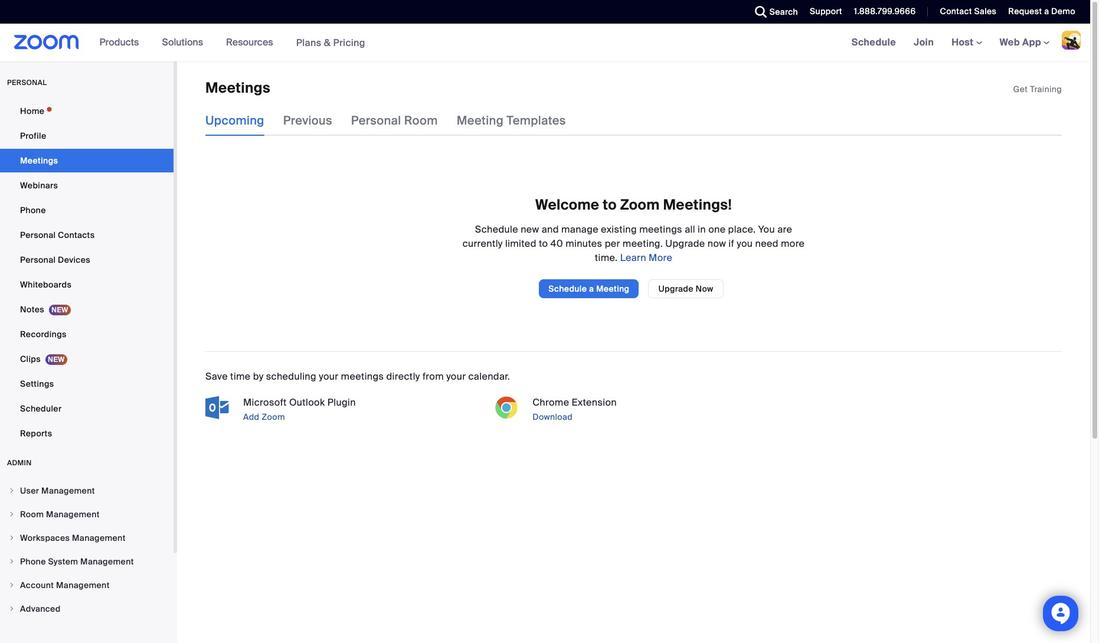 Task type: describe. For each thing, give the bounding box(es) containing it.
resources button
[[226, 24, 279, 61]]

right image for workspaces management
[[8, 534, 15, 542]]

schedule for schedule
[[852, 36, 896, 48]]

0 vertical spatial to
[[603, 196, 617, 214]]

you
[[759, 223, 775, 236]]

upgrade now button
[[649, 279, 724, 298]]

notes link
[[0, 298, 174, 321]]

time
[[230, 370, 251, 383]]

join
[[914, 36, 934, 48]]

phone for phone system management
[[20, 556, 46, 567]]

upgrade inside schedule new and manage existing meetings all in one place. you are currently limited to 40 minutes per meeting. upgrade now if you need more time.
[[666, 237, 705, 250]]

need
[[756, 237, 779, 250]]

management for account management
[[56, 580, 110, 591]]

notes
[[20, 304, 44, 315]]

1.888.799.9666
[[854, 6, 916, 17]]

minutes
[[566, 237, 603, 250]]

right image for account
[[8, 582, 15, 589]]

webinars link
[[0, 174, 174, 197]]

extension
[[572, 396, 617, 409]]

from
[[423, 370, 444, 383]]

phone link
[[0, 198, 174, 222]]

workspaces management menu item
[[0, 527, 174, 549]]

solutions button
[[162, 24, 209, 61]]

40
[[551, 237, 563, 250]]

clips link
[[0, 347, 174, 371]]

right image for user
[[8, 487, 15, 494]]

place.
[[729, 223, 756, 236]]

profile
[[20, 131, 46, 141]]

web app button
[[1000, 36, 1050, 48]]

more
[[781, 237, 805, 250]]

home link
[[0, 99, 174, 123]]

user management
[[20, 485, 95, 496]]

request a demo
[[1009, 6, 1076, 17]]

admin menu menu
[[0, 480, 174, 621]]

banner containing products
[[0, 24, 1091, 62]]

scheduler
[[20, 403, 62, 414]]

plans
[[296, 36, 322, 49]]

reports link
[[0, 422, 174, 445]]

a for request
[[1045, 6, 1050, 17]]

personal devices
[[20, 255, 90, 265]]

pricing
[[333, 36, 366, 49]]

new
[[521, 223, 539, 236]]

account management menu item
[[0, 574, 174, 596]]

phone for phone
[[20, 205, 46, 216]]

meeting inside tab list
[[457, 113, 504, 128]]

meetings link
[[0, 149, 174, 172]]

recordings
[[20, 329, 67, 340]]

management for user management
[[41, 485, 95, 496]]

schedule a meeting
[[549, 283, 630, 294]]

user management menu item
[[0, 480, 174, 502]]

contact
[[940, 6, 973, 17]]

chrome extension download
[[533, 396, 617, 422]]

phone system management menu item
[[0, 550, 174, 573]]

meetings inside the personal menu menu
[[20, 155, 58, 166]]

previous
[[283, 113, 332, 128]]

training
[[1031, 84, 1062, 94]]

get training
[[1014, 84, 1062, 94]]

support
[[810, 6, 843, 17]]

meeting.
[[623, 237, 663, 250]]

scheduler link
[[0, 397, 174, 420]]

phone system management
[[20, 556, 134, 567]]

right image for room management
[[8, 511, 15, 518]]

schedule link
[[843, 24, 905, 61]]

personal contacts
[[20, 230, 95, 240]]

&
[[324, 36, 331, 49]]

save
[[206, 370, 228, 383]]

recordings link
[[0, 322, 174, 346]]

outlook
[[289, 396, 325, 409]]

personal
[[7, 78, 47, 87]]

to inside schedule new and manage existing meetings all in one place. you are currently limited to 40 minutes per meeting. upgrade now if you need more time.
[[539, 237, 548, 250]]

one
[[709, 223, 726, 236]]

sales
[[975, 6, 997, 17]]

microsoft outlook plugin add zoom
[[243, 396, 356, 422]]

host button
[[952, 36, 982, 48]]

now
[[696, 283, 714, 294]]

workspaces management
[[20, 533, 126, 543]]

1 horizontal spatial zoom
[[620, 196, 660, 214]]

welcome
[[536, 196, 600, 214]]

zoom logo image
[[14, 35, 79, 50]]

contact sales
[[940, 6, 997, 17]]

advanced
[[20, 604, 61, 614]]

are
[[778, 223, 793, 236]]

existing
[[601, 223, 637, 236]]

calendar.
[[469, 370, 510, 383]]

and
[[542, 223, 559, 236]]

a for schedule
[[589, 283, 594, 294]]

upgrade now
[[659, 283, 714, 294]]

per
[[605, 237, 620, 250]]

limited
[[505, 237, 537, 250]]

templates
[[507, 113, 566, 128]]

personal devices link
[[0, 248, 174, 272]]

search button
[[746, 0, 801, 24]]

if
[[729, 237, 735, 250]]

right image for phone
[[8, 558, 15, 565]]

in
[[698, 223, 706, 236]]

upcoming
[[206, 113, 264, 128]]

settings
[[20, 379, 54, 389]]

add zoom link
[[241, 410, 483, 424]]

right image inside advanced menu item
[[8, 605, 15, 612]]

products
[[100, 36, 139, 48]]

room inside tabs of meeting tab list
[[404, 113, 438, 128]]

system
[[48, 556, 78, 567]]

app
[[1023, 36, 1042, 48]]



Task type: locate. For each thing, give the bounding box(es) containing it.
1 horizontal spatial room
[[404, 113, 438, 128]]

0 vertical spatial personal
[[351, 113, 401, 128]]

phone inside menu item
[[20, 556, 46, 567]]

personal inside personal devices link
[[20, 255, 56, 265]]

advanced menu item
[[0, 598, 174, 620]]

schedule for schedule a meeting
[[549, 283, 587, 294]]

0 vertical spatial phone
[[20, 205, 46, 216]]

manage
[[562, 223, 599, 236]]

management up advanced menu item on the left of page
[[56, 580, 110, 591]]

2 right image from the top
[[8, 534, 15, 542]]

personal
[[351, 113, 401, 128], [20, 230, 56, 240], [20, 255, 56, 265]]

demo
[[1052, 6, 1076, 17]]

account
[[20, 580, 54, 591]]

your right from in the bottom left of the page
[[447, 370, 466, 383]]

0 vertical spatial meetings
[[640, 223, 683, 236]]

room
[[404, 113, 438, 128], [20, 509, 44, 520]]

1 horizontal spatial your
[[447, 370, 466, 383]]

1 vertical spatial personal
[[20, 230, 56, 240]]

banner
[[0, 24, 1091, 62]]

0 vertical spatial meetings
[[206, 79, 271, 97]]

right image inside room management menu item
[[8, 511, 15, 518]]

save time by scheduling your meetings directly from your calendar.
[[206, 370, 510, 383]]

web
[[1000, 36, 1020, 48]]

meeting
[[457, 113, 504, 128], [596, 283, 630, 294]]

phone up account
[[20, 556, 46, 567]]

contact sales link
[[932, 0, 1000, 24], [940, 6, 997, 17]]

zoom inside 'microsoft outlook plugin add zoom'
[[262, 411, 285, 422]]

right image left "room management"
[[8, 511, 15, 518]]

right image
[[8, 487, 15, 494], [8, 558, 15, 565], [8, 582, 15, 589], [8, 605, 15, 612]]

plugin
[[328, 396, 356, 409]]

0 vertical spatial right image
[[8, 511, 15, 518]]

by
[[253, 370, 264, 383]]

management inside account management menu item
[[56, 580, 110, 591]]

0 vertical spatial zoom
[[620, 196, 660, 214]]

1 vertical spatial schedule
[[475, 223, 519, 236]]

learn
[[620, 251, 647, 264]]

schedule inside schedule a meeting button
[[549, 283, 587, 294]]

personal contacts link
[[0, 223, 174, 247]]

2 your from the left
[[447, 370, 466, 383]]

1 vertical spatial meeting
[[596, 283, 630, 294]]

1.888.799.9666 button
[[846, 0, 919, 24], [854, 6, 916, 17]]

0 horizontal spatial zoom
[[262, 411, 285, 422]]

upgrade inside button
[[659, 283, 694, 294]]

personal for personal room
[[351, 113, 401, 128]]

profile link
[[0, 124, 174, 148]]

meeting templates
[[457, 113, 566, 128]]

1 vertical spatial meetings
[[341, 370, 384, 383]]

0 vertical spatial schedule
[[852, 36, 896, 48]]

2 phone from the top
[[20, 556, 46, 567]]

1 vertical spatial a
[[589, 283, 594, 294]]

1.888.799.9666 button up schedule link
[[854, 6, 916, 17]]

profile picture image
[[1062, 31, 1081, 50]]

schedule a meeting button
[[539, 279, 639, 298]]

2 vertical spatial schedule
[[549, 283, 587, 294]]

right image left advanced
[[8, 605, 15, 612]]

tabs of meeting tab list
[[206, 105, 585, 136]]

contacts
[[58, 230, 95, 240]]

web app
[[1000, 36, 1042, 48]]

download
[[533, 411, 573, 422]]

phone inside the personal menu menu
[[20, 205, 46, 216]]

meetings for your
[[341, 370, 384, 383]]

1 horizontal spatial meetings
[[640, 223, 683, 236]]

clips
[[20, 354, 41, 364]]

schedule inside schedule new and manage existing meetings all in one place. you are currently limited to 40 minutes per meeting. upgrade now if you need more time.
[[475, 223, 519, 236]]

0 vertical spatial upgrade
[[666, 237, 705, 250]]

right image left workspaces
[[8, 534, 15, 542]]

0 horizontal spatial your
[[319, 370, 339, 383]]

meetings!
[[663, 196, 732, 214]]

0 horizontal spatial meetings
[[20, 155, 58, 166]]

3 right image from the top
[[8, 582, 15, 589]]

1 horizontal spatial to
[[603, 196, 617, 214]]

0 horizontal spatial meeting
[[457, 113, 504, 128]]

0 horizontal spatial room
[[20, 509, 44, 520]]

a
[[1045, 6, 1050, 17], [589, 283, 594, 294]]

reports
[[20, 428, 52, 439]]

schedule
[[852, 36, 896, 48], [475, 223, 519, 236], [549, 283, 587, 294]]

user
[[20, 485, 39, 496]]

right image
[[8, 511, 15, 518], [8, 534, 15, 542]]

1 phone from the top
[[20, 205, 46, 216]]

personal for personal contacts
[[20, 230, 56, 240]]

now
[[708, 237, 726, 250]]

0 horizontal spatial to
[[539, 237, 548, 250]]

1 your from the left
[[319, 370, 339, 383]]

microsoft
[[243, 396, 287, 409]]

resources
[[226, 36, 273, 48]]

devices
[[58, 255, 90, 265]]

personal inside tabs of meeting tab list
[[351, 113, 401, 128]]

1 vertical spatial meetings
[[20, 155, 58, 166]]

to left 40
[[539, 237, 548, 250]]

0 vertical spatial a
[[1045, 6, 1050, 17]]

0 vertical spatial meeting
[[457, 113, 504, 128]]

management for workspaces management
[[72, 533, 126, 543]]

room inside menu item
[[20, 509, 44, 520]]

1 horizontal spatial meeting
[[596, 283, 630, 294]]

management down workspaces management menu item at the bottom
[[80, 556, 134, 567]]

zoom down microsoft
[[262, 411, 285, 422]]

meetings
[[640, 223, 683, 236], [341, 370, 384, 383]]

meeting down time. on the top of the page
[[596, 283, 630, 294]]

1 right image from the top
[[8, 487, 15, 494]]

time.
[[595, 251, 618, 264]]

0 horizontal spatial meetings
[[341, 370, 384, 383]]

meetings up plugin
[[341, 370, 384, 383]]

workspaces
[[20, 533, 70, 543]]

learn more
[[618, 251, 673, 264]]

right image inside "user management" menu item
[[8, 487, 15, 494]]

1 horizontal spatial schedule
[[549, 283, 587, 294]]

plans & pricing
[[296, 36, 366, 49]]

management up workspaces management
[[46, 509, 100, 520]]

you
[[737, 237, 753, 250]]

0 vertical spatial room
[[404, 113, 438, 128]]

management up phone system management menu item
[[72, 533, 126, 543]]

admin
[[7, 458, 32, 468]]

management for room management
[[46, 509, 100, 520]]

schedule down 1.888.799.9666
[[852, 36, 896, 48]]

1 vertical spatial zoom
[[262, 411, 285, 422]]

to up existing
[[603, 196, 617, 214]]

meetings for existing
[[640, 223, 683, 236]]

right image left account
[[8, 582, 15, 589]]

webinars
[[20, 180, 58, 191]]

1.888.799.9666 button up join
[[846, 0, 919, 24]]

plans & pricing link
[[296, 36, 366, 49], [296, 36, 366, 49]]

right image inside phone system management menu item
[[8, 558, 15, 565]]

request a demo link
[[1000, 0, 1091, 24], [1009, 6, 1076, 17]]

learn more link
[[618, 251, 673, 264]]

a left demo
[[1045, 6, 1050, 17]]

schedule down 40
[[549, 283, 587, 294]]

upgrade down "all"
[[666, 237, 705, 250]]

personal room
[[351, 113, 438, 128]]

zoom up existing
[[620, 196, 660, 214]]

schedule for schedule new and manage existing meetings all in one place. you are currently limited to 40 minutes per meeting. upgrade now if you need more time.
[[475, 223, 519, 236]]

right image inside account management menu item
[[8, 582, 15, 589]]

upgrade
[[666, 237, 705, 250], [659, 283, 694, 294]]

1 right image from the top
[[8, 511, 15, 518]]

management inside room management menu item
[[46, 509, 100, 520]]

1 vertical spatial upgrade
[[659, 283, 694, 294]]

meeting left "templates"
[[457, 113, 504, 128]]

account management
[[20, 580, 110, 591]]

schedule inside schedule link
[[852, 36, 896, 48]]

get training link
[[1014, 84, 1062, 94]]

2 horizontal spatial schedule
[[852, 36, 896, 48]]

0 horizontal spatial a
[[589, 283, 594, 294]]

whiteboards link
[[0, 273, 174, 296]]

product information navigation
[[91, 24, 374, 62]]

meeting inside button
[[596, 283, 630, 294]]

right image inside workspaces management menu item
[[8, 534, 15, 542]]

personal for personal devices
[[20, 255, 56, 265]]

right image left system at the bottom left of the page
[[8, 558, 15, 565]]

whiteboards
[[20, 279, 72, 290]]

management inside workspaces management menu item
[[72, 533, 126, 543]]

0 horizontal spatial schedule
[[475, 223, 519, 236]]

2 vertical spatial personal
[[20, 255, 56, 265]]

schedule up 'currently' in the left top of the page
[[475, 223, 519, 236]]

management up "room management"
[[41, 485, 95, 496]]

room management menu item
[[0, 503, 174, 526]]

4 right image from the top
[[8, 605, 15, 612]]

management
[[41, 485, 95, 496], [46, 509, 100, 520], [72, 533, 126, 543], [80, 556, 134, 567], [56, 580, 110, 591]]

solutions
[[162, 36, 203, 48]]

a inside button
[[589, 283, 594, 294]]

1 horizontal spatial meetings
[[206, 79, 271, 97]]

meetings up upcoming
[[206, 79, 271, 97]]

1 horizontal spatial a
[[1045, 6, 1050, 17]]

home
[[20, 106, 44, 116]]

currently
[[463, 237, 503, 250]]

right image left user
[[8, 487, 15, 494]]

1 vertical spatial phone
[[20, 556, 46, 567]]

personal menu menu
[[0, 99, 174, 446]]

chrome
[[533, 396, 570, 409]]

upgrade left now
[[659, 283, 694, 294]]

join link
[[905, 24, 943, 61]]

request
[[1009, 6, 1043, 17]]

1 vertical spatial right image
[[8, 534, 15, 542]]

1 vertical spatial to
[[539, 237, 548, 250]]

more
[[649, 251, 673, 264]]

1 vertical spatial room
[[20, 509, 44, 520]]

management inside "user management" menu item
[[41, 485, 95, 496]]

directly
[[387, 370, 420, 383]]

phone down webinars on the top left
[[20, 205, 46, 216]]

management inside phone system management menu item
[[80, 556, 134, 567]]

2 right image from the top
[[8, 558, 15, 565]]

personal inside 'personal contacts' link
[[20, 230, 56, 240]]

meetings inside schedule new and manage existing meetings all in one place. you are currently limited to 40 minutes per meeting. upgrade now if you need more time.
[[640, 223, 683, 236]]

meetings up meeting.
[[640, 223, 683, 236]]

a down minutes at the right top of page
[[589, 283, 594, 294]]

add
[[243, 411, 260, 422]]

meetings up webinars on the top left
[[20, 155, 58, 166]]

your up plugin
[[319, 370, 339, 383]]

meetings navigation
[[843, 24, 1091, 62]]



Task type: vqa. For each thing, say whether or not it's contained in the screenshot.
tab
no



